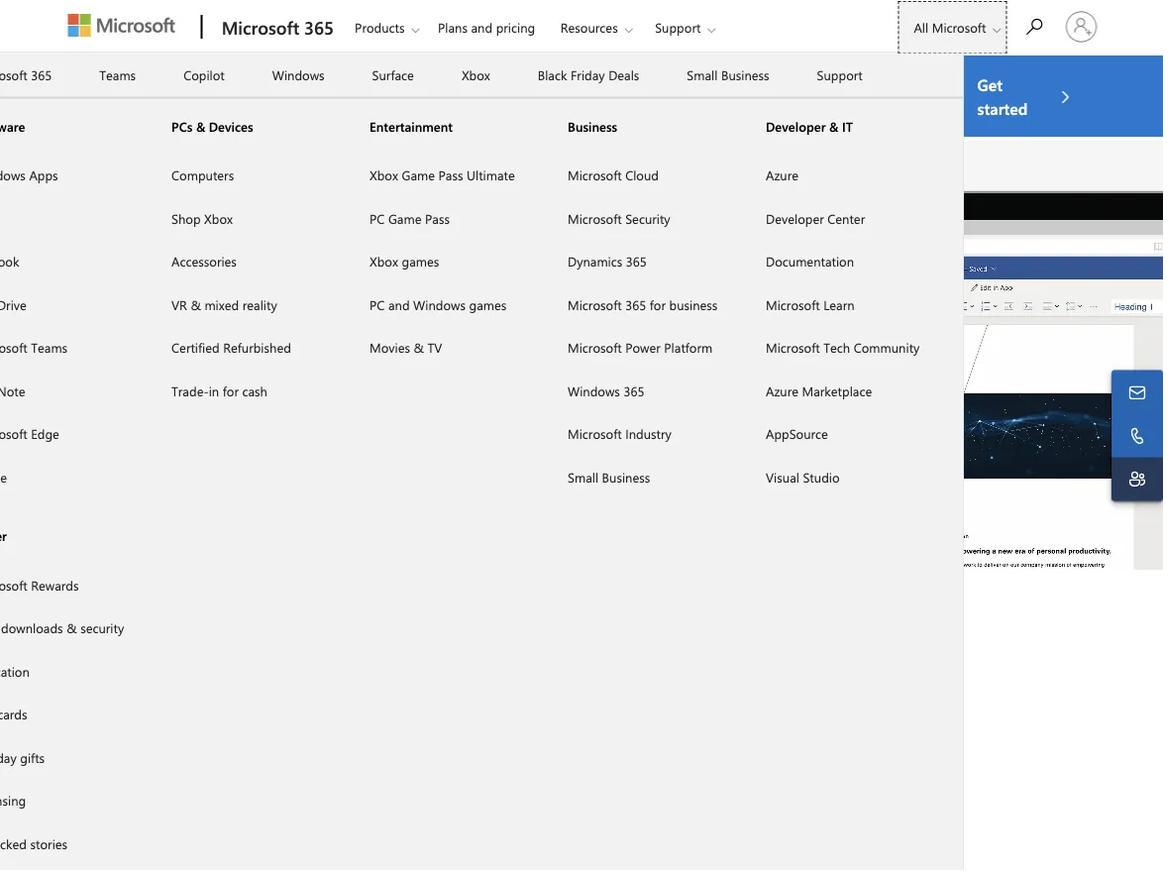 Task type: describe. For each thing, give the bounding box(es) containing it.
microsoft image
[[68, 14, 175, 37]]

& for devices
[[196, 117, 205, 135]]

excel,
[[294, 233, 387, 282]]

visual studio link
[[743, 456, 936, 499]]

plans
[[438, 19, 468, 36]]

xbox for xbox
[[462, 66, 491, 84]]

and right plans
[[471, 19, 493, 36]]

microsoft 365 for business link
[[544, 283, 738, 326]]

computers
[[172, 167, 234, 184]]

copilot
[[184, 66, 225, 84]]

365 inside "get more with microsoft 365 basic. the web apps you love, plus 100 gb of secure cloud storage and ad-free email. only $1.99/month."
[[258, 73, 284, 95]]

reality
[[243, 296, 277, 313]]

apps
[[394, 73, 428, 95]]

microsoft for microsoft 365 for business
[[568, 296, 622, 313]]

more inside "get more with microsoft 365 basic. the web apps you love, plus 100 gb of secure cloud storage and ad-free email. only $1.99/month."
[[112, 73, 149, 95]]

windows link
[[249, 54, 349, 97]]

pc and windows games
[[370, 296, 507, 313]]

microsoft 365 for business
[[568, 296, 718, 313]]

on
[[186, 321, 230, 370]]

$1.99/month.
[[83, 97, 177, 118]]

& for mixed
[[191, 296, 201, 313]]

microsoft 365 link
[[212, 1, 340, 55]]

love,
[[462, 73, 495, 95]]

powerpoint
[[111, 277, 303, 326]]

cloud
[[655, 73, 693, 95]]

cash
[[242, 382, 268, 400]]

get more with microsoft 365 basic. the web apps you love, plus 100 gb of secure cloud storage and ad-free email. only $1.99/month.
[[83, 73, 919, 118]]

xbox games
[[370, 253, 439, 270]]

industry
[[626, 425, 672, 443]]

microsoft security
[[568, 210, 671, 227]]

platform
[[665, 339, 713, 356]]

microsoft for microsoft industry
[[568, 425, 622, 443]]

get started link
[[978, 72, 1081, 120]]

of
[[587, 73, 601, 95]]

dynamics 365 link
[[544, 240, 738, 283]]

100
[[532, 73, 558, 95]]

deals
[[609, 66, 640, 84]]

tech
[[824, 339, 851, 356]]

studio
[[804, 468, 840, 486]]

and inside "get more with microsoft 365 basic. the web apps you love, plus 100 gb of secure cloud storage and ad-free email. only $1.99/month."
[[755, 73, 781, 95]]

gb
[[562, 73, 582, 95]]

learn
[[824, 296, 855, 313]]

xbox game pass ultimate link
[[346, 154, 539, 197]]

business element
[[544, 153, 743, 499]]

for for trade-in for cash
[[223, 382, 239, 400]]

surface link
[[349, 54, 438, 97]]

game for xbox
[[402, 167, 435, 184]]

only
[[886, 73, 919, 95]]

with
[[153, 73, 183, 95]]

products button
[[342, 1, 436, 54]]

pricing
[[496, 19, 536, 36]]

is
[[157, 389, 167, 410]]

& for it
[[830, 117, 839, 135]]

refurbished
[[223, 339, 291, 356]]

trade-in for cash
[[172, 382, 268, 400]]

free inside use word, excel, powerpoint and more for free on the web
[[111, 321, 176, 370]]

movies
[[370, 339, 410, 356]]

microsoft for microsoft 365
[[222, 15, 300, 39]]

black friday deals link
[[514, 54, 664, 97]]

1 horizontal spatial games
[[469, 296, 507, 313]]

microsoft for microsoft cloud
[[568, 167, 622, 184]]

certified refurbished
[[172, 339, 291, 356]]

appsource link
[[743, 412, 936, 456]]

certified refurbished link
[[148, 326, 341, 369]]

community
[[854, 339, 920, 356]]

entertainment element
[[346, 153, 544, 369]]

pc for pc game pass
[[370, 210, 385, 227]]

microsoft inside dropdown button
[[933, 19, 987, 36]]

now
[[172, 389, 201, 410]]

pass for pc game pass
[[425, 210, 450, 227]]

microsoft tech community link
[[743, 326, 936, 369]]

microsoft tech community
[[766, 339, 920, 356]]

plans and pricing
[[438, 19, 536, 36]]

support button
[[643, 1, 732, 54]]

center
[[828, 210, 866, 227]]

cloud
[[626, 167, 659, 184]]

accessories link
[[148, 240, 341, 283]]

teams link
[[76, 54, 160, 97]]

windows inside entertainment element
[[414, 296, 466, 313]]

xbox inside shop xbox link
[[204, 210, 233, 227]]

documentation
[[766, 253, 855, 270]]

pass for xbox game pass ultimate
[[439, 167, 464, 184]]

365 for windows 365
[[624, 382, 645, 400]]

a computer screen showing a resume being created in word on the web. image
[[582, 188, 1164, 570]]

microsoft for microsoft power platform
[[568, 339, 622, 356]]

in
[[209, 382, 219, 400]]

for for microsoft 365 for business
[[650, 296, 666, 313]]

microsoft power platform link
[[544, 326, 738, 369]]

pc and windows games link
[[346, 283, 539, 326]]

entertainment heading
[[346, 99, 539, 154]]

pcs & devices heading
[[148, 99, 341, 154]]

azure marketplace
[[766, 382, 873, 400]]

developer for developer & it
[[766, 117, 826, 135]]

trade-in for cash link
[[148, 369, 341, 412]]

all microsoft
[[915, 19, 987, 36]]

microsoft security link
[[544, 197, 738, 240]]

shop xbox
[[172, 210, 233, 227]]

get started
[[978, 73, 1029, 118]]

office is now microsoft 365
[[111, 389, 302, 410]]

visual
[[766, 468, 800, 486]]

ad-
[[786, 73, 809, 95]]

azure marketplace link
[[743, 369, 936, 412]]

xbox games link
[[346, 240, 539, 283]]

pc game pass
[[370, 210, 450, 227]]

basic.
[[288, 73, 326, 95]]

get for get started
[[978, 73, 1003, 95]]

365 for dynamics 365
[[626, 253, 647, 270]]

software element
[[0, 153, 148, 499]]

dynamics 365
[[568, 253, 647, 270]]

microsoft industry
[[568, 425, 672, 443]]

games inside "link"
[[402, 253, 439, 270]]

ultimate
[[467, 167, 515, 184]]

devices
[[209, 117, 253, 135]]



Task type: locate. For each thing, give the bounding box(es) containing it.
get up $1.99/month.
[[83, 73, 108, 95]]

1 vertical spatial small business link
[[544, 456, 738, 499]]

small down microsoft industry
[[568, 468, 599, 486]]

0 horizontal spatial small business
[[568, 468, 651, 486]]

small business link down industry at the right of page
[[544, 456, 738, 499]]

game up xbox games
[[389, 210, 422, 227]]

business
[[670, 296, 718, 313]]

pass inside pc game pass link
[[425, 210, 450, 227]]

365 inside "link"
[[626, 253, 647, 270]]

1 vertical spatial more
[[386, 277, 473, 326]]

for left business
[[650, 296, 666, 313]]

azure up developer center
[[766, 167, 799, 184]]

microsoft learn link
[[743, 283, 936, 326]]

0 vertical spatial pass
[[439, 167, 464, 184]]

game for pc
[[389, 210, 422, 227]]

pass
[[439, 167, 464, 184], [425, 210, 450, 227]]

developer
[[766, 117, 826, 135], [766, 210, 825, 227]]

0 vertical spatial more
[[112, 73, 149, 95]]

0 horizontal spatial for
[[223, 382, 239, 400]]

free down vr
[[111, 321, 176, 370]]

business for black friday deals
[[722, 66, 770, 84]]

developer inside heading
[[766, 117, 826, 135]]

small inside business element
[[568, 468, 599, 486]]

heading for other element
[[0, 509, 143, 564]]

small business link for black friday deals
[[664, 54, 794, 97]]

web inside "get more with microsoft 365 basic. the web apps you love, plus 100 gb of secure cloud storage and ad-free email. only $1.99/month."
[[361, 73, 390, 95]]

1 horizontal spatial free
[[809, 73, 836, 95]]

365 right cash
[[277, 389, 302, 410]]

web right the the
[[361, 73, 390, 95]]

plans and pricing link
[[429, 1, 544, 49]]

free inside "get more with microsoft 365 basic. the web apps you love, plus 100 gb of secure cloud storage and ad-free email. only $1.99/month."
[[809, 73, 836, 95]]

xbox inside xbox game pass ultimate link
[[370, 167, 399, 184]]

developer for developer center
[[766, 210, 825, 227]]

windows 365
[[568, 382, 645, 400]]

business
[[722, 66, 770, 84], [568, 117, 618, 135], [602, 468, 651, 486]]

marketplace
[[803, 382, 873, 400]]

business heading
[[544, 99, 738, 154]]

teams
[[99, 66, 136, 84]]

small business link for microsoft industry
[[544, 456, 738, 499]]

get up started
[[978, 73, 1003, 95]]

pcs & devices
[[172, 117, 253, 135]]

vr
[[172, 296, 187, 313]]

0 vertical spatial free
[[809, 73, 836, 95]]

the
[[331, 73, 356, 95]]

small business inside business element
[[568, 468, 651, 486]]

xbox inside xbox link
[[462, 66, 491, 84]]

1 get from the left
[[83, 73, 108, 95]]

developer & it heading
[[743, 99, 936, 154]]

vr & mixed reality
[[172, 296, 277, 313]]

microsoft for microsoft tech community
[[766, 339, 821, 356]]

copilot link
[[160, 54, 249, 97]]

0 vertical spatial pc
[[370, 210, 385, 227]]

get
[[83, 73, 108, 95], [978, 73, 1003, 95]]

small business for black friday deals
[[687, 66, 770, 84]]

more inside use word, excel, powerpoint and more for free on the web
[[386, 277, 473, 326]]

1 horizontal spatial support
[[818, 66, 863, 84]]

for inside use word, excel, powerpoint and more for free on the web
[[483, 277, 531, 326]]

for inside business element
[[650, 296, 666, 313]]

windows inside business element
[[568, 382, 621, 400]]

2 heading from the top
[[0, 509, 143, 564]]

1 vertical spatial free
[[111, 321, 176, 370]]

0 vertical spatial games
[[402, 253, 439, 270]]

0 horizontal spatial windows
[[272, 66, 325, 84]]

business left ad-
[[722, 66, 770, 84]]

azure link
[[743, 154, 936, 197]]

resources
[[561, 19, 618, 36]]

developer down ad-
[[766, 117, 826, 135]]

1 vertical spatial pc
[[370, 296, 385, 313]]

heading
[[0, 99, 143, 154], [0, 509, 143, 564]]

all
[[915, 19, 929, 36]]

small for black friday deals
[[687, 66, 718, 84]]

all microsoft button
[[899, 1, 1008, 54]]

0 vertical spatial support
[[656, 19, 701, 36]]

games down pc game pass
[[402, 253, 439, 270]]

support up cloud
[[656, 19, 701, 36]]

use
[[111, 233, 172, 282]]

1 vertical spatial business
[[568, 117, 618, 135]]

the
[[240, 321, 294, 370]]

azure for azure
[[766, 167, 799, 184]]

0 vertical spatial small
[[687, 66, 718, 84]]

windows for windows 365
[[568, 382, 621, 400]]

1 vertical spatial games
[[469, 296, 507, 313]]

1 vertical spatial pass
[[425, 210, 450, 227]]

appsource
[[766, 425, 829, 443]]

2 get from the left
[[978, 73, 1003, 95]]

small business link
[[664, 54, 794, 97], [544, 456, 738, 499]]

0 horizontal spatial games
[[402, 253, 439, 270]]

pcs
[[172, 117, 193, 135]]

other element
[[0, 563, 148, 866]]

computers link
[[148, 154, 341, 197]]

2 horizontal spatial for
[[650, 296, 666, 313]]

for right 'in' at left top
[[223, 382, 239, 400]]

365 up windows link
[[304, 15, 334, 39]]

& right pcs
[[196, 117, 205, 135]]

microsoft learn
[[766, 296, 855, 313]]

1 horizontal spatial for
[[483, 277, 531, 326]]

0 vertical spatial azure
[[766, 167, 799, 184]]

windows left the the
[[272, 66, 325, 84]]

xbox right shop
[[204, 210, 233, 227]]

1 vertical spatial windows
[[414, 296, 466, 313]]

pass inside xbox game pass ultimate link
[[439, 167, 464, 184]]

xbox game pass ultimate
[[370, 167, 515, 184]]

small business link inside business element
[[544, 456, 738, 499]]

1 developer from the top
[[766, 117, 826, 135]]

xbox link
[[438, 54, 514, 97]]

azure for azure marketplace
[[766, 382, 799, 400]]

365
[[304, 15, 334, 39], [258, 73, 284, 95], [626, 253, 647, 270], [626, 296, 647, 313], [624, 382, 645, 400], [277, 389, 302, 410]]

365 left basic.
[[258, 73, 284, 95]]

shop
[[172, 210, 201, 227]]

& left tv
[[414, 339, 424, 356]]

developer up documentation in the right of the page
[[766, 210, 825, 227]]

&
[[196, 117, 205, 135], [830, 117, 839, 135], [191, 296, 201, 313], [414, 339, 424, 356]]

365 up microsoft power platform on the top of the page
[[626, 296, 647, 313]]

365 down microsoft power platform on the top of the page
[[624, 382, 645, 400]]

xbox inside xbox games "link"
[[370, 253, 399, 270]]

1 vertical spatial azure
[[766, 382, 799, 400]]

trade-
[[172, 382, 209, 400]]

microsoft industry link
[[544, 412, 738, 456]]

1 vertical spatial game
[[389, 210, 422, 227]]

microsoft for microsoft learn
[[766, 296, 821, 313]]

0 horizontal spatial support
[[656, 19, 701, 36]]

more up tv
[[386, 277, 473, 326]]

more up $1.99/month.
[[112, 73, 149, 95]]

pc for pc and windows games
[[370, 296, 385, 313]]

365 right dynamics
[[626, 253, 647, 270]]

small business down microsoft industry
[[568, 468, 651, 486]]

windows up movies & tv link
[[414, 296, 466, 313]]

get inside "get more with microsoft 365 basic. the web apps you love, plus 100 gb of secure cloud storage and ad-free email. only $1.99/month."
[[83, 73, 108, 95]]

1 horizontal spatial get
[[978, 73, 1003, 95]]

games up movies & tv link
[[469, 296, 507, 313]]

movies & tv
[[370, 339, 443, 356]]

windows for windows
[[272, 66, 325, 84]]

business inside heading
[[568, 117, 618, 135]]

2 vertical spatial windows
[[568, 382, 621, 400]]

and inside entertainment element
[[389, 296, 410, 313]]

developer & it
[[766, 117, 854, 135]]

0 vertical spatial windows
[[272, 66, 325, 84]]

xbox right you
[[462, 66, 491, 84]]

and up movies
[[313, 277, 376, 326]]

pc up xbox games
[[370, 210, 385, 227]]

support right ad-
[[818, 66, 863, 84]]

0 horizontal spatial free
[[111, 321, 176, 370]]

vr & mixed reality link
[[148, 283, 341, 326]]

2 pc from the top
[[370, 296, 385, 313]]

& right vr
[[191, 296, 201, 313]]

for
[[483, 277, 531, 326], [650, 296, 666, 313], [223, 382, 239, 400]]

developer center link
[[743, 197, 936, 240]]

2 azure from the top
[[766, 382, 799, 400]]

surface
[[372, 66, 414, 84]]

support for the support dropdown button at the top
[[656, 19, 701, 36]]

1 horizontal spatial windows
[[414, 296, 466, 313]]

None search field
[[1014, 3, 1058, 48]]

windows 365 link
[[544, 369, 738, 412]]

business down microsoft industry
[[602, 468, 651, 486]]

1 vertical spatial web
[[304, 321, 373, 370]]

small down the support dropdown button at the top
[[687, 66, 718, 84]]

get for get more with microsoft 365 basic. the web apps you love, plus 100 gb of secure cloud storage and ad-free email. only $1.99/month.
[[83, 73, 108, 95]]

2 vertical spatial business
[[602, 468, 651, 486]]

pc inside pc game pass link
[[370, 210, 385, 227]]

you
[[432, 73, 458, 95]]

0 vertical spatial small business link
[[664, 54, 794, 97]]

more
[[112, 73, 149, 95], [386, 277, 473, 326]]

and inside use word, excel, powerpoint and more for free on the web
[[313, 277, 376, 326]]

visual studio
[[766, 468, 840, 486]]

small business link up developer & it
[[664, 54, 794, 97]]

pcs & devices element
[[148, 153, 346, 412]]

xbox down pc game pass
[[370, 253, 399, 270]]

pc inside pc and windows games link
[[370, 296, 385, 313]]

1 vertical spatial heading
[[0, 509, 143, 564]]

black friday deals
[[538, 66, 640, 84]]

1 horizontal spatial more
[[386, 277, 473, 326]]

game
[[402, 167, 435, 184], [389, 210, 422, 227]]

0 horizontal spatial get
[[83, 73, 108, 95]]

secure
[[605, 73, 650, 95]]

support inside dropdown button
[[656, 19, 701, 36]]

1 vertical spatial support
[[818, 66, 863, 84]]

windows
[[272, 66, 325, 84], [414, 296, 466, 313], [568, 382, 621, 400]]

1 vertical spatial small business
[[568, 468, 651, 486]]

microsoft power platform
[[568, 339, 713, 356]]

web right the
[[304, 321, 373, 370]]

1 heading from the top
[[0, 99, 143, 154]]

microsoft inside "get more with microsoft 365 basic. the web apps you love, plus 100 gb of secure cloud storage and ad-free email. only $1.99/month."
[[187, 73, 254, 95]]

pass down xbox game pass ultimate
[[425, 210, 450, 227]]

storage
[[698, 73, 750, 95]]

windows up microsoft industry
[[568, 382, 621, 400]]

1 vertical spatial developer
[[766, 210, 825, 227]]

1 horizontal spatial small
[[687, 66, 718, 84]]

0 vertical spatial developer
[[766, 117, 826, 135]]

business for microsoft industry
[[602, 468, 651, 486]]

dynamics
[[568, 253, 623, 270]]

free left email.
[[809, 73, 836, 95]]

get inside get started
[[978, 73, 1003, 95]]

business down of
[[568, 117, 618, 135]]

heading for 'software' element
[[0, 99, 143, 154]]

0 horizontal spatial small
[[568, 468, 599, 486]]

for up movies & tv link
[[483, 277, 531, 326]]

security
[[626, 210, 671, 227]]

1 pc from the top
[[370, 210, 385, 227]]

small business down the support dropdown button at the top
[[687, 66, 770, 84]]

and down xbox games
[[389, 296, 410, 313]]

microsoft cloud
[[568, 167, 659, 184]]

0 vertical spatial game
[[402, 167, 435, 184]]

azure up appsource
[[766, 382, 799, 400]]

entertainment
[[370, 117, 453, 135]]

developer & it element
[[743, 153, 941, 499]]

2 developer from the top
[[766, 210, 825, 227]]

0 vertical spatial small business
[[687, 66, 770, 84]]

plus
[[499, 73, 528, 95]]

0 vertical spatial web
[[361, 73, 390, 95]]

365 for microsoft 365 for business
[[626, 296, 647, 313]]

support for support link
[[818, 66, 863, 84]]

pc up movies
[[370, 296, 385, 313]]

products
[[355, 19, 405, 36]]

developer center
[[766, 210, 866, 227]]

game up pc game pass
[[402, 167, 435, 184]]

xbox for xbox games
[[370, 253, 399, 270]]

xbox up pc game pass
[[370, 167, 399, 184]]

and left ad-
[[755, 73, 781, 95]]

microsoft for microsoft security
[[568, 210, 622, 227]]

1 vertical spatial small
[[568, 468, 599, 486]]

tv
[[428, 339, 443, 356]]

pass left ultimate
[[439, 167, 464, 184]]

365 for microsoft 365
[[304, 15, 334, 39]]

2 horizontal spatial windows
[[568, 382, 621, 400]]

black
[[538, 66, 568, 84]]

0 vertical spatial heading
[[0, 99, 143, 154]]

0 horizontal spatial more
[[112, 73, 149, 95]]

power
[[626, 339, 661, 356]]

1 azure from the top
[[766, 167, 799, 184]]

small business
[[687, 66, 770, 84], [568, 468, 651, 486]]

0 vertical spatial business
[[722, 66, 770, 84]]

pc
[[370, 210, 385, 227], [370, 296, 385, 313]]

small business for microsoft industry
[[568, 468, 651, 486]]

office
[[111, 389, 152, 410]]

& for tv
[[414, 339, 424, 356]]

& left it
[[830, 117, 839, 135]]

for inside 'pcs & devices' element
[[223, 382, 239, 400]]

web inside use word, excel, powerpoint and more for free on the web
[[304, 321, 373, 370]]

& inside entertainment element
[[414, 339, 424, 356]]

1 horizontal spatial small business
[[687, 66, 770, 84]]

shop xbox link
[[148, 197, 341, 240]]

microsoft cloud link
[[544, 154, 738, 197]]

small for microsoft industry
[[568, 468, 599, 486]]

email.
[[841, 73, 882, 95]]

xbox for xbox game pass ultimate
[[370, 167, 399, 184]]



Task type: vqa. For each thing, say whether or not it's contained in the screenshot.
Windows to the right
yes



